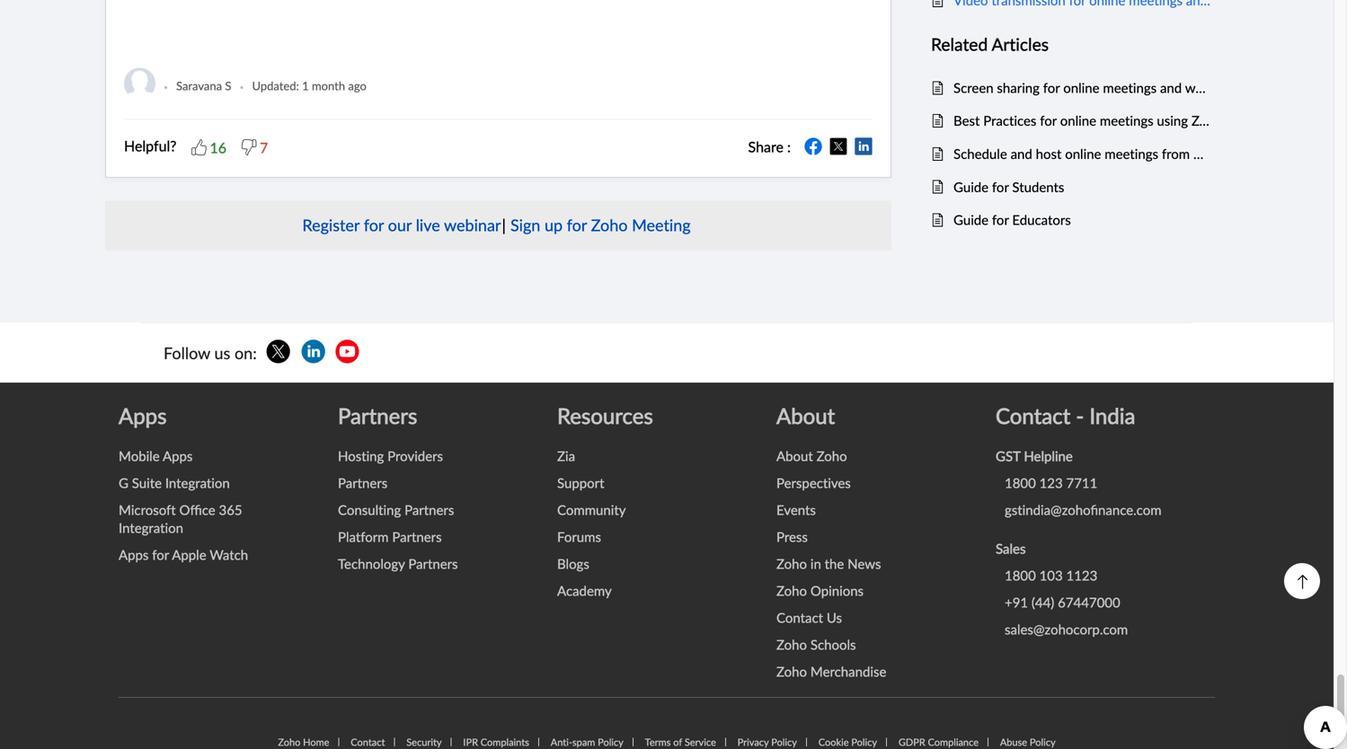 Task type: locate. For each thing, give the bounding box(es) containing it.
guide for students
[[954, 178, 1065, 196]]

1 horizontal spatial and
[[1160, 79, 1182, 97]]

privacy policy link
[[738, 735, 797, 749]]

host
[[1036, 145, 1062, 163]]

guide for educators
[[954, 211, 1071, 229]]

for right up
[[567, 214, 587, 236]]

resources
[[557, 401, 653, 431]]

us
[[214, 342, 230, 365]]

for up guide for educators
[[992, 178, 1009, 196]]

zoho merchandise link
[[777, 659, 887, 686]]

hosting
[[338, 447, 384, 465]]

1 vertical spatial 1800
[[1005, 566, 1036, 585]]

policy
[[598, 735, 624, 749], [771, 735, 797, 749], [851, 735, 877, 749], [1030, 735, 1056, 749]]

meetings up best practices for online meetings using zoho meeting
[[1103, 79, 1157, 97]]

cookie
[[819, 735, 849, 749]]

g suite integration link
[[119, 470, 230, 497]]

0 vertical spatial meeting
[[1226, 112, 1275, 130]]

about for about zoho perspectives events press zoho in the news zoho opinions contact us zoho schools zoho merchandise
[[777, 447, 813, 465]]

0 horizontal spatial and
[[1011, 145, 1033, 163]]

1 vertical spatial meeting
[[632, 214, 691, 236]]

opinions
[[811, 582, 864, 600]]

about up about zoho link
[[777, 401, 835, 431]]

1 1800 from the top
[[1005, 474, 1036, 492]]

about inside about zoho perspectives events press zoho in the news zoho opinions contact us zoho schools zoho merchandise
[[777, 447, 813, 465]]

2 about from the top
[[777, 447, 813, 465]]

1 vertical spatial about
[[777, 447, 813, 465]]

anti-spam policy
[[551, 735, 624, 749]]

meetings inside screen sharing for online meetings and webinars link
[[1103, 79, 1157, 97]]

watch
[[210, 546, 248, 564]]

zoho schools link
[[777, 632, 856, 659]]

policy right spam
[[598, 735, 624, 749]]

contact us link
[[777, 605, 842, 632]]

1800 103 1123 link
[[1005, 562, 1098, 589]]

press link
[[777, 524, 808, 551]]

gstindia@zohofinance.com link
[[1005, 497, 1162, 524]]

helpful?
[[124, 136, 177, 155]]

gdpr compliance link
[[899, 735, 979, 749]]

saravana s
[[176, 78, 231, 94]]

2 vertical spatial contact
[[351, 735, 385, 749]]

0 vertical spatial contact
[[996, 401, 1071, 431]]

meetings inside the schedule and host online meetings from zoho projects link
[[1105, 145, 1159, 163]]

zoho opinions link
[[777, 578, 864, 605]]

ago
[[348, 78, 367, 94]]

apps for apple watch link
[[119, 542, 248, 569]]

ipr complaints
[[463, 735, 529, 749]]

policy right cookie in the bottom of the page
[[851, 735, 877, 749]]

zoho
[[1192, 112, 1222, 130], [1194, 145, 1224, 163], [591, 214, 628, 236], [817, 447, 847, 465], [777, 555, 807, 573], [777, 582, 807, 600], [777, 636, 807, 654], [777, 663, 807, 681], [278, 735, 301, 749]]

1800 up +91
[[1005, 566, 1036, 585]]

contact inside about zoho perspectives events press zoho in the news zoho opinions contact us zoho schools zoho merchandise
[[777, 609, 823, 627]]

partners down platform partners link
[[408, 555, 458, 573]]

sharing
[[997, 79, 1040, 97]]

2 vertical spatial meetings
[[1105, 145, 1159, 163]]

best
[[954, 112, 980, 130]]

helpline
[[1024, 447, 1073, 465]]

updated: 1 month ago
[[252, 78, 367, 94]]

1 vertical spatial guide
[[954, 211, 989, 229]]

online down screen sharing for online meetings and webinars link
[[1060, 112, 1097, 130]]

about up perspectives
[[777, 447, 813, 465]]

for left apple
[[152, 546, 169, 564]]

guide for students link
[[954, 177, 1211, 198]]

saravana
[[176, 78, 222, 94]]

zia link
[[557, 443, 575, 470]]

related articles
[[931, 32, 1049, 56]]

contact right home
[[351, 735, 385, 749]]

123
[[1040, 474, 1063, 492]]

the
[[825, 555, 844, 573]]

1 vertical spatial contact
[[777, 609, 823, 627]]

0 horizontal spatial contact
[[351, 735, 385, 749]]

consulting
[[338, 501, 401, 519]]

perspectives
[[777, 474, 851, 492]]

gst helpline link
[[996, 443, 1073, 470]]

facebook image
[[804, 138, 822, 156]]

best practices for online meetings using zoho meeting
[[954, 112, 1275, 130]]

support
[[557, 474, 604, 492]]

online down related articles heading
[[1064, 79, 1100, 97]]

1123
[[1066, 566, 1098, 585]]

contact link
[[351, 735, 385, 749]]

meetings for and
[[1103, 79, 1157, 97]]

2 horizontal spatial contact
[[996, 401, 1071, 431]]

0 vertical spatial online
[[1064, 79, 1100, 97]]

1800 down gst
[[1005, 474, 1036, 492]]

us
[[827, 609, 842, 627]]

for down guide for students
[[992, 211, 1009, 229]]

cookie policy
[[819, 735, 877, 749]]

best practices for online meetings using zoho meeting link
[[954, 110, 1275, 132]]

2 1800 from the top
[[1005, 566, 1036, 585]]

anti-spam policy link
[[551, 735, 624, 749]]

linkedin image
[[855, 138, 873, 156]]

meetings down best practices for online meetings using zoho meeting link on the right of page
[[1105, 145, 1159, 163]]

home
[[303, 735, 329, 749]]

1 guide from the top
[[954, 178, 989, 196]]

online up 'guide for students' link
[[1065, 145, 1101, 163]]

1 vertical spatial meetings
[[1100, 112, 1154, 130]]

0 vertical spatial about
[[777, 401, 835, 431]]

meetings for from
[[1105, 145, 1159, 163]]

integration up apps for apple watch link
[[119, 519, 183, 537]]

for right sharing
[[1043, 79, 1060, 97]]

contact up gst helpline link
[[996, 401, 1071, 431]]

2 policy from the left
[[771, 735, 797, 749]]

0 vertical spatial meetings
[[1103, 79, 1157, 97]]

platform partners link
[[338, 524, 442, 551]]

policy right "abuse"
[[1030, 735, 1056, 749]]

apps up g suite integration link
[[163, 447, 193, 465]]

guide inside 'guide for students' link
[[954, 178, 989, 196]]

0 vertical spatial and
[[1160, 79, 1182, 97]]

1800
[[1005, 474, 1036, 492], [1005, 566, 1036, 585]]

partners up platform partners link
[[405, 501, 454, 519]]

+91 (44) 67447000 link
[[1005, 589, 1121, 616]]

4 policy from the left
[[1030, 735, 1056, 749]]

for up host
[[1040, 112, 1057, 130]]

meetings inside best practices for online meetings using zoho meeting link
[[1100, 112, 1154, 130]]

apps down microsoft
[[119, 546, 149, 564]]

webinars
[[1185, 79, 1239, 97]]

microsoft
[[119, 501, 176, 519]]

16
[[210, 137, 227, 157]]

guide inside guide for educators link
[[954, 211, 989, 229]]

1800 123 7711 link
[[1005, 470, 1098, 497]]

and left host
[[1011, 145, 1033, 163]]

for inside screen sharing for online meetings and webinars link
[[1043, 79, 1060, 97]]

0 vertical spatial integration
[[165, 474, 230, 492]]

meetings up schedule and host online meetings from zoho projects
[[1100, 112, 1154, 130]]

0 vertical spatial apps
[[119, 401, 167, 431]]

guide down schedule
[[954, 178, 989, 196]]

policy right privacy
[[771, 735, 797, 749]]

schools
[[811, 636, 856, 654]]

about
[[777, 401, 835, 431], [777, 447, 813, 465]]

sign up for zoho meeting link
[[510, 214, 691, 236]]

0 vertical spatial guide
[[954, 178, 989, 196]]

suite
[[132, 474, 162, 492]]

integration up the office
[[165, 474, 230, 492]]

zoho down 'contact us' link
[[777, 636, 807, 654]]

for inside 'guide for students' link
[[992, 178, 1009, 196]]

1 about from the top
[[777, 401, 835, 431]]

1 vertical spatial online
[[1060, 112, 1097, 130]]

meetings
[[1103, 79, 1157, 97], [1100, 112, 1154, 130], [1105, 145, 1159, 163]]

and up using
[[1160, 79, 1182, 97]]

2 vertical spatial apps
[[119, 546, 149, 564]]

ipr complaints link
[[463, 735, 529, 749]]

zoho left home
[[278, 735, 301, 749]]

hosting providers partners consulting partners platform partners technology partners
[[338, 447, 458, 573]]

2 guide from the top
[[954, 211, 989, 229]]

about zoho link
[[777, 443, 847, 470]]

0 vertical spatial 1800
[[1005, 474, 1036, 492]]

guide down guide for students
[[954, 211, 989, 229]]

apps up mobile
[[119, 401, 167, 431]]

zoho home link
[[278, 735, 329, 749]]

1 horizontal spatial meeting
[[1226, 112, 1275, 130]]

guide
[[954, 178, 989, 196], [954, 211, 989, 229]]

partners up 'hosting providers' link
[[338, 401, 417, 431]]

mobile apps g suite integration microsoft office 365 integration apps for apple watch
[[119, 447, 248, 564]]

zoho home
[[278, 735, 329, 749]]

zia support community forums blogs academy
[[557, 447, 626, 600]]

contact up zoho schools "link"
[[777, 609, 823, 627]]

zoho down webinars
[[1192, 112, 1222, 130]]

3 policy from the left
[[851, 735, 877, 749]]

for left our
[[364, 214, 384, 236]]

2 vertical spatial online
[[1065, 145, 1101, 163]]

1 horizontal spatial contact
[[777, 609, 823, 627]]

mobile apps link
[[119, 443, 193, 470]]

policy for privacy policy
[[771, 735, 797, 749]]



Task type: describe. For each thing, give the bounding box(es) containing it.
news
[[848, 555, 881, 573]]

related
[[931, 32, 988, 56]]

abuse policy
[[1000, 735, 1056, 749]]

contact for "contact" link at the left bottom of the page
[[351, 735, 385, 749]]

press
[[777, 528, 808, 546]]

schedule and host online meetings from zoho projects
[[954, 145, 1275, 163]]

67447000
[[1058, 593, 1121, 612]]

for inside best practices for online meetings using zoho meeting link
[[1040, 112, 1057, 130]]

7
[[260, 137, 268, 157]]

gst helpline 1800 123 7711 gstindia@zohofinance.com
[[996, 447, 1162, 519]]

1 vertical spatial apps
[[163, 447, 193, 465]]

gst
[[996, 447, 1021, 465]]

mobile
[[119, 447, 160, 465]]

twitter image
[[830, 138, 848, 156]]

terms of service
[[645, 735, 716, 749]]

zoho left in
[[777, 555, 807, 573]]

policy for abuse policy
[[1030, 735, 1056, 749]]

:
[[787, 136, 791, 156]]

for inside guide for educators link
[[992, 211, 1009, 229]]

webinar
[[444, 214, 501, 236]]

103
[[1040, 566, 1063, 585]]

related articles heading
[[931, 31, 1211, 58]]

using
[[1157, 112, 1188, 130]]

zoho right up
[[591, 214, 628, 236]]

practices
[[984, 112, 1037, 130]]

microsoft office 365 integration link
[[119, 497, 302, 542]]

on:
[[235, 342, 257, 365]]

online for sharing
[[1064, 79, 1100, 97]]

anti-
[[551, 735, 572, 749]]

g
[[119, 474, 128, 492]]

s
[[225, 78, 231, 94]]

projects
[[1228, 145, 1275, 163]]

zoho up perspectives
[[817, 447, 847, 465]]

partners up technology partners link
[[392, 528, 442, 546]]

up
[[545, 214, 563, 236]]

guide for guide for students
[[954, 178, 989, 196]]

for inside mobile apps g suite integration microsoft office 365 integration apps for apple watch
[[152, 546, 169, 564]]

sign
[[510, 214, 541, 236]]

meetings for using
[[1100, 112, 1154, 130]]

gdpr
[[899, 735, 926, 749]]

online for and
[[1065, 145, 1101, 163]]

providers
[[388, 447, 443, 465]]

7711
[[1066, 474, 1098, 492]]

1 policy from the left
[[598, 735, 624, 749]]

1800 inside gst helpline 1800 123 7711 gstindia@zohofinance.com
[[1005, 474, 1036, 492]]

apple
[[172, 546, 206, 564]]

zia
[[557, 447, 575, 465]]

zoho right from
[[1194, 145, 1224, 163]]

security link
[[406, 735, 442, 749]]

from
[[1162, 145, 1190, 163]]

share :
[[748, 136, 791, 156]]

1 vertical spatial and
[[1011, 145, 1033, 163]]

terms of service link
[[645, 735, 716, 749]]

screen
[[954, 79, 994, 97]]

register for our live webinar | sign up for zoho meeting
[[302, 214, 691, 236]]

sales@zohocorp.com
[[1005, 620, 1128, 639]]

register
[[302, 214, 360, 236]]

india
[[1090, 401, 1136, 431]]

privacy policy
[[738, 735, 797, 749]]

screen sharing for online meetings and webinars
[[954, 79, 1239, 97]]

0 horizontal spatial meeting
[[632, 214, 691, 236]]

follow
[[164, 342, 210, 365]]

terms
[[645, 735, 671, 749]]

hosting providers link
[[338, 443, 443, 470]]

gdpr compliance
[[899, 735, 979, 749]]

community
[[557, 501, 626, 519]]

+91
[[1005, 593, 1028, 612]]

blogs
[[557, 555, 589, 573]]

complaints
[[481, 735, 529, 749]]

abuse policy link
[[1000, 735, 1056, 749]]

support link
[[557, 470, 604, 497]]

contact for contact - india
[[996, 401, 1071, 431]]

online for practices
[[1060, 112, 1097, 130]]

merchandise
[[811, 663, 887, 681]]

|
[[502, 214, 506, 236]]

academy
[[557, 582, 612, 600]]

articles
[[992, 32, 1049, 56]]

blogs link
[[557, 551, 589, 578]]

1 vertical spatial integration
[[119, 519, 183, 537]]

about for about
[[777, 401, 835, 431]]

events
[[777, 501, 816, 519]]

1
[[302, 78, 309, 94]]

partners down 'hosting'
[[338, 474, 388, 492]]

policy for cookie policy
[[851, 735, 877, 749]]

(44)
[[1032, 593, 1055, 612]]

1800 inside sales 1800 103 1123 +91 (44) 67447000 sales@zohocorp.com
[[1005, 566, 1036, 585]]

schedule
[[954, 145, 1007, 163]]

office
[[179, 501, 215, 519]]

register for our live webinar link
[[302, 214, 501, 236]]

cookie policy link
[[819, 735, 877, 749]]

share
[[748, 136, 784, 156]]

zoho down zoho schools "link"
[[777, 663, 807, 681]]

zoho up 'contact us' link
[[777, 582, 807, 600]]

community link
[[557, 497, 626, 524]]

compliance
[[928, 735, 979, 749]]

abuse
[[1000, 735, 1027, 749]]

gstindia@zohofinance.com
[[1005, 501, 1162, 519]]

our
[[388, 214, 412, 236]]

guide for guide for educators
[[954, 211, 989, 229]]



Task type: vqa. For each thing, say whether or not it's contained in the screenshot.
'Schools'
yes



